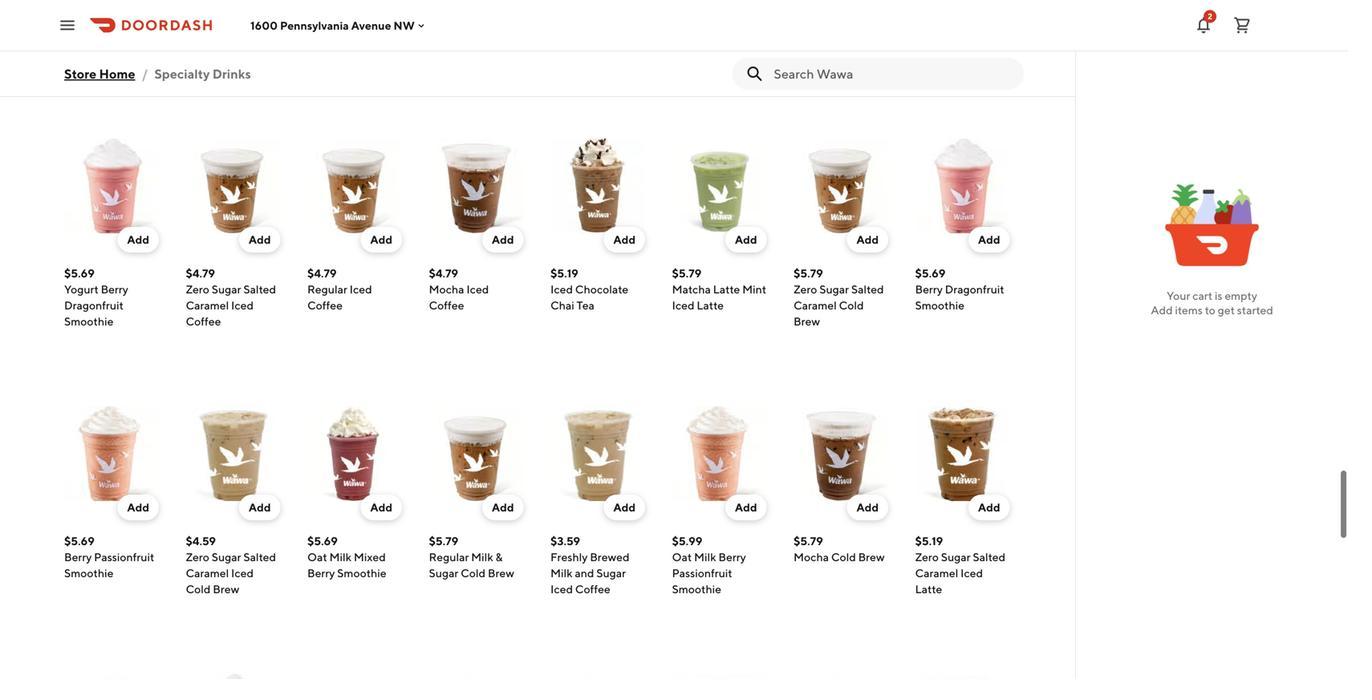 Task type: locate. For each thing, give the bounding box(es) containing it.
0 vertical spatial $5.19
[[551, 267, 578, 280]]

$5.69 inside $5.69 oat milk mixed berry smoothie
[[307, 535, 338, 548]]

0 vertical spatial regular
[[307, 283, 347, 296]]

1 $4.79 from the left
[[186, 267, 215, 280]]

salted inside $4.59 zero sugar salted caramel iced cold brew
[[243, 551, 276, 564]]

brewed inside freshly brewed mocha iced coffee
[[833, 15, 873, 28]]

add for $5.69 yogurt berry dragonfruit smoothie
[[127, 233, 149, 246]]

caramel
[[64, 63, 107, 76], [186, 299, 229, 312], [794, 299, 837, 312], [186, 567, 229, 580], [915, 567, 958, 580]]

add button
[[118, 227, 159, 253], [118, 227, 159, 253], [239, 227, 280, 253], [239, 227, 280, 253], [361, 227, 402, 253], [361, 227, 402, 253], [482, 227, 524, 253], [482, 227, 524, 253], [604, 227, 645, 253], [604, 227, 645, 253], [725, 227, 767, 253], [725, 227, 767, 253], [847, 227, 888, 253], [847, 227, 888, 253], [969, 227, 1010, 253], [969, 227, 1010, 253], [118, 495, 159, 521], [118, 495, 159, 521], [239, 495, 280, 521], [239, 495, 280, 521], [361, 495, 402, 521], [361, 495, 402, 521], [482, 495, 524, 521], [482, 495, 524, 521], [604, 495, 645, 521], [604, 495, 645, 521], [725, 495, 767, 521], [725, 495, 767, 521], [847, 495, 888, 521], [847, 495, 888, 521], [969, 495, 1010, 521], [969, 495, 1010, 521]]

2 horizontal spatial $4.79
[[429, 267, 458, 280]]

brewed up search wawa search field
[[833, 15, 873, 28]]

store
[[64, 66, 97, 81]]

0 horizontal spatial $4.79
[[186, 267, 215, 280]]

$5.69 inside $5.69 berry dragonfruit smoothie
[[915, 267, 946, 280]]

sugar inside $4.79 zero sugar salted caramel iced coffee
[[212, 283, 241, 296]]

add for $4.79 regular iced coffee
[[370, 233, 392, 246]]

berry inside $5.99 oat milk berry passionfruit smoothie
[[719, 551, 746, 564]]

zero inside $5.79 zero sugar salted caramel cold brew
[[794, 283, 817, 296]]

$5.79 inside $5.79 matcha latte mint iced latte
[[672, 267, 702, 280]]

tea up strawberry
[[342, 15, 360, 28]]

1 vertical spatial mixed
[[354, 551, 386, 564]]

add for $4.79 mocha iced coffee
[[492, 233, 514, 246]]

brewed
[[104, 15, 143, 28], [833, 15, 873, 28], [590, 551, 630, 564]]

2 $4.79 from the left
[[307, 267, 337, 280]]

add for $4.79 zero sugar salted caramel iced coffee
[[249, 233, 271, 246]]

0 horizontal spatial mixed
[[354, 551, 386, 564]]

coffee inside $4.79 regular iced coffee
[[307, 299, 343, 312]]

$4.79 inside $4.79 zero sugar salted caramel iced coffee
[[186, 267, 215, 280]]

sugar inside $3.59 freshly brewed milk and sugar iced coffee
[[596, 567, 626, 580]]

oat milk blueberry pomegranate smoothie
[[915, 15, 984, 76]]

$5.19
[[551, 267, 578, 280], [915, 535, 943, 548]]

freshly inside freshly brewed iced coffee zero sugar salted caramel
[[64, 15, 101, 28]]

zero
[[126, 31, 150, 44], [186, 283, 209, 296], [794, 283, 817, 296], [186, 551, 209, 564], [915, 551, 939, 564]]

store home / specialty drinks
[[64, 66, 251, 81]]

coffee inside $4.79 mocha iced coffee
[[429, 299, 464, 312]]

brewed for coffee
[[104, 15, 143, 28]]

1 horizontal spatial brewed
[[590, 551, 630, 564]]

caramel for $4.59 zero sugar salted caramel iced cold brew
[[186, 567, 229, 580]]

cold inside $5.79 mocha cold brew
[[831, 551, 856, 564]]

1 horizontal spatial $4.79
[[307, 267, 337, 280]]

smoothie inside $5.69 berry dragonfruit smoothie
[[915, 299, 965, 312]]

1 horizontal spatial $5.19
[[915, 535, 943, 548]]

regular coffee to go image
[[429, 675, 524, 680]]

your
[[1167, 289, 1191, 303]]

$4.79
[[186, 267, 215, 280], [307, 267, 337, 280], [429, 267, 458, 280]]

items
[[1175, 304, 1203, 317]]

add for $5.79 matcha latte mint iced latte
[[735, 233, 757, 246]]

caramel inside $5.79 zero sugar salted caramel cold brew
[[794, 299, 837, 312]]

0 vertical spatial mixed
[[597, 15, 629, 28]]

$5.19 zero sugar salted caramel iced latte
[[915, 535, 1006, 596]]

mocha
[[211, 15, 246, 28], [794, 31, 829, 44], [429, 283, 464, 296], [794, 551, 829, 564]]

mocha for $5.79 mocha cold brew
[[794, 551, 829, 564]]

regular milk & sugar cold brew image
[[429, 407, 524, 502]]

sugar
[[64, 47, 94, 60], [212, 283, 241, 296], [820, 283, 849, 296], [212, 551, 241, 564], [941, 551, 971, 564], [429, 567, 459, 580], [596, 567, 626, 580]]

drinks
[[173, 59, 246, 89], [212, 66, 251, 81]]

passionfruit
[[94, 551, 154, 564], [672, 567, 732, 580]]

smoothie
[[551, 47, 600, 60], [915, 63, 965, 76], [915, 299, 965, 312], [64, 315, 114, 328], [64, 567, 114, 580], [337, 567, 387, 580], [672, 583, 721, 596]]

$5.19 iced chocolate chai tea
[[551, 267, 628, 312]]

$5.79 zero sugar salted caramel cold brew
[[794, 267, 884, 328]]

$5.19 inside $5.19 zero sugar salted caramel iced latte
[[915, 535, 943, 548]]

chocolate
[[575, 283, 628, 296]]

latte inside $5.19 zero sugar salted caramel iced latte
[[915, 583, 942, 596]]

/
[[142, 66, 148, 81]]

zero inside $4.79 zero sugar salted caramel iced coffee
[[186, 283, 209, 296]]

$4.79 zero sugar salted caramel iced coffee
[[186, 267, 276, 328]]

$5.19 inside $5.19 iced chocolate chai tea
[[551, 267, 578, 280]]

$4.79 inside $4.79 regular iced coffee
[[307, 267, 337, 280]]

oat milk berry passionfruit smoothie image
[[672, 407, 767, 502]]

smoothie inside the $5.69 yogurt berry dragonfruit smoothie
[[64, 315, 114, 328]]

cold
[[839, 299, 864, 312], [831, 551, 856, 564], [461, 567, 486, 580], [186, 583, 211, 596]]

0 horizontal spatial $5.19
[[551, 267, 578, 280]]

0 horizontal spatial regular
[[307, 283, 347, 296]]

caramel inside freshly brewed iced coffee zero sugar salted caramel
[[64, 63, 107, 76]]

passionfruit inside $5.99 oat milk berry passionfruit smoothie
[[672, 567, 732, 580]]

1 vertical spatial tea
[[577, 299, 595, 312]]

$4.79 inside $4.79 mocha iced coffee
[[429, 267, 458, 280]]

milk inside $5.79 regular milk & sugar cold brew
[[471, 551, 493, 564]]

$5.79 for $5.79 zero sugar salted caramel cold brew
[[794, 267, 823, 280]]

mixed inside $5.69 oat milk mixed berry smoothie
[[354, 551, 386, 564]]

freshly brewed black iced coffee image
[[672, 675, 767, 680]]

salted inside $5.19 zero sugar salted caramel iced latte
[[973, 551, 1006, 564]]

mocha inside freshly brewed mocha iced coffee
[[794, 31, 829, 44]]

oat
[[551, 15, 570, 28], [915, 15, 935, 28], [307, 551, 327, 564], [672, 551, 692, 564]]

regular inside $5.79 regular milk & sugar cold brew
[[429, 551, 469, 564]]

matcha latte mint iced latte image
[[672, 139, 767, 234]]

berry dragonfruit smoothie image
[[915, 139, 1010, 234]]

sugar inside $5.19 zero sugar salted caramel iced latte
[[941, 551, 971, 564]]

tea
[[342, 15, 360, 28], [577, 299, 595, 312]]

iced inside $4.59 zero sugar salted caramel iced cold brew
[[231, 567, 254, 580]]

cuban roast coffee to go image
[[551, 675, 645, 680]]

zero sugar salted caramel iced latte image
[[915, 407, 1010, 502]]

salted for $5.19 zero sugar salted caramel iced latte
[[973, 551, 1006, 564]]

mocha inside $4.79 mocha iced coffee
[[429, 283, 464, 296]]

0 horizontal spatial tea
[[342, 15, 360, 28]]

mocha inside $5.79 mocha cold brew
[[794, 551, 829, 564]]

zero for $4.79 zero sugar salted caramel iced coffee
[[186, 283, 209, 296]]

milk inside $3.59 freshly brewed milk and sugar iced coffee
[[551, 567, 573, 580]]

and
[[575, 567, 594, 580]]

2 vertical spatial dragonfruit
[[64, 299, 124, 312]]

tea down chocolate
[[577, 299, 595, 312]]

brew inside $4.59 zero sugar salted caramel iced cold brew
[[213, 583, 239, 596]]

add for $5.19 iced chocolate chai tea
[[613, 233, 636, 246]]

add for $5.69 oat milk mixed berry smoothie
[[370, 501, 392, 514]]

$5.79 inside $5.79 zero sugar salted caramel cold brew
[[794, 267, 823, 280]]

$5.69 yogurt berry dragonfruit smoothie
[[64, 267, 128, 328]]

0 horizontal spatial brewed
[[104, 15, 143, 28]]

1 vertical spatial regular
[[429, 551, 469, 564]]

2
[[1208, 12, 1213, 21]]

yogurt
[[64, 283, 99, 296]]

1 horizontal spatial freshly
[[551, 551, 588, 564]]

1 horizontal spatial tea
[[577, 299, 595, 312]]

iced inside $5.19 iced chocolate chai tea
[[551, 283, 573, 296]]

zero inside $4.59 zero sugar salted caramel iced cold brew
[[186, 551, 209, 564]]

1 vertical spatial $5.19
[[915, 535, 943, 548]]

1 horizontal spatial passionfruit
[[672, 567, 732, 580]]

0 vertical spatial passionfruit
[[94, 551, 154, 564]]

unsweetened iced latte image
[[915, 675, 1010, 680]]

dragonfruit for berry
[[64, 299, 124, 312]]

1 horizontal spatial regular
[[429, 551, 469, 564]]

mocha cold brew image
[[794, 407, 888, 502]]

zero inside $5.19 zero sugar salted caramel iced latte
[[915, 551, 939, 564]]

regular inside $4.79 regular iced coffee
[[307, 283, 347, 296]]

freshly for mocha
[[794, 15, 831, 28]]

0 horizontal spatial freshly
[[64, 15, 101, 28]]

hazelnut coffee to go image
[[794, 675, 888, 680]]

milk
[[573, 15, 595, 28], [937, 15, 960, 28], [329, 551, 352, 564], [471, 551, 493, 564], [694, 551, 716, 564], [551, 567, 573, 580]]

3 $4.79 from the left
[[429, 267, 458, 280]]

2 horizontal spatial dragonfruit
[[945, 283, 1004, 296]]

&
[[496, 551, 503, 564]]

$5.79 mocha cold brew
[[794, 535, 885, 564]]

0 vertical spatial tea
[[342, 15, 360, 28]]

2 horizontal spatial freshly
[[794, 15, 831, 28]]

sugar inside $4.59 zero sugar salted caramel iced cold brew
[[212, 551, 241, 564]]

1 vertical spatial passionfruit
[[672, 567, 732, 580]]

$5.79 for $5.79 regular milk & sugar cold brew
[[429, 535, 458, 548]]

zero inside freshly brewed iced coffee zero sugar salted caramel
[[126, 31, 150, 44]]

$5.69 for $5.69 berry dragonfruit smoothie
[[915, 267, 946, 280]]

$5.79 regular milk & sugar cold brew
[[429, 535, 514, 580]]

$5.19 for zero
[[915, 535, 943, 548]]

zero sugar salted caramel iced coffee image
[[186, 139, 280, 234]]

0 vertical spatial latte
[[713, 283, 740, 296]]

mocha iced coffee image
[[429, 139, 524, 234]]

$4.79 for $4.79 zero sugar salted caramel iced coffee
[[186, 267, 215, 280]]

freshly brewed milk and sugar iced coffee image
[[551, 407, 645, 502]]

$5.69 berry passionfruit smoothie
[[64, 535, 154, 580]]

brewed inside freshly brewed iced coffee zero sugar salted caramel
[[104, 15, 143, 28]]

$4.79 for $4.79 mocha iced coffee
[[429, 267, 458, 280]]

$5.69 inside $5.69 berry passionfruit smoothie
[[64, 535, 95, 548]]

dragonfruit
[[307, 47, 367, 60], [945, 283, 1004, 296], [64, 299, 124, 312]]

regular for $4.79
[[307, 283, 347, 296]]

specialty
[[64, 59, 169, 89], [154, 66, 210, 81]]

iced inside freshly brewed mocha iced coffee
[[831, 31, 854, 44]]

latte
[[713, 283, 740, 296], [697, 299, 724, 312], [915, 583, 942, 596]]

$5.69
[[64, 267, 95, 280], [915, 267, 946, 280], [64, 535, 95, 548], [307, 535, 338, 548]]

brew inside $5.79 mocha cold brew
[[858, 551, 885, 564]]

zero for $5.79 zero sugar salted caramel cold brew
[[794, 283, 817, 296]]

mixed
[[597, 15, 629, 28], [354, 551, 386, 564]]

caramel inside $4.59 zero sugar salted caramel iced cold brew
[[186, 567, 229, 580]]

caramel for $5.79 zero sugar salted caramel cold brew
[[794, 299, 837, 312]]

started
[[1237, 304, 1273, 317]]

$5.19 for iced
[[551, 267, 578, 280]]

salted
[[96, 47, 129, 60], [243, 283, 276, 296], [851, 283, 884, 296], [243, 551, 276, 564], [973, 551, 1006, 564]]

caramel inside $5.19 zero sugar salted caramel iced latte
[[915, 567, 958, 580]]

freshly inside freshly brewed mocha iced coffee
[[794, 15, 831, 28]]

0 vertical spatial dragonfruit
[[307, 47, 367, 60]]

strawberry
[[307, 31, 363, 44]]

get
[[1218, 304, 1235, 317]]

smoothie inside $5.69 berry passionfruit smoothie
[[64, 567, 114, 580]]

coffee inside freshly brewed mocha iced coffee
[[794, 47, 829, 60]]

brewed up and
[[590, 551, 630, 564]]

is
[[1215, 289, 1223, 303]]

1 horizontal spatial dragonfruit
[[307, 47, 367, 60]]

add
[[127, 233, 149, 246], [249, 233, 271, 246], [370, 233, 392, 246], [492, 233, 514, 246], [613, 233, 636, 246], [735, 233, 757, 246], [857, 233, 879, 246], [978, 233, 1000, 246], [1151, 304, 1173, 317], [127, 501, 149, 514], [249, 501, 271, 514], [370, 501, 392, 514], [492, 501, 514, 514], [613, 501, 636, 514], [735, 501, 757, 514], [857, 501, 879, 514], [978, 501, 1000, 514]]

$5.79
[[672, 267, 702, 280], [794, 267, 823, 280], [429, 535, 458, 548], [794, 535, 823, 548]]

oat inside $5.99 oat milk berry passionfruit smoothie
[[672, 551, 692, 564]]

berry
[[551, 31, 578, 44], [101, 283, 128, 296], [915, 283, 943, 296], [64, 551, 92, 564], [719, 551, 746, 564], [307, 567, 335, 580]]

0 horizontal spatial passionfruit
[[94, 551, 154, 564]]

mocha inside iced mocha macchiato
[[211, 15, 246, 28]]

$5.69 for $5.69 berry passionfruit smoothie
[[64, 535, 95, 548]]

iced
[[186, 15, 208, 28], [64, 31, 87, 44], [831, 31, 854, 44], [350, 283, 372, 296], [467, 283, 489, 296], [551, 283, 573, 296], [231, 299, 254, 312], [672, 299, 695, 312], [231, 567, 254, 580], [961, 567, 983, 580], [551, 583, 573, 596]]

coffee inside $3.59 freshly brewed milk and sugar iced coffee
[[575, 583, 611, 596]]

regular
[[307, 283, 347, 296], [429, 551, 469, 564]]

$5.79 inside $5.79 regular milk & sugar cold brew
[[429, 535, 458, 548]]

freshly for iced
[[64, 15, 101, 28]]

0 horizontal spatial dragonfruit
[[64, 299, 124, 312]]

$5.69 inside the $5.69 yogurt berry dragonfruit smoothie
[[64, 267, 95, 280]]

coffee
[[89, 31, 124, 44], [794, 47, 829, 60], [307, 299, 343, 312], [429, 299, 464, 312], [186, 315, 221, 328], [575, 583, 611, 596]]

brew
[[794, 315, 820, 328], [858, 551, 885, 564], [488, 567, 514, 580], [213, 583, 239, 596]]

$5.79 inside $5.79 mocha cold brew
[[794, 535, 823, 548]]

1 vertical spatial dragonfruit
[[945, 283, 1004, 296]]

milk inside $5.99 oat milk berry passionfruit smoothie
[[694, 551, 716, 564]]

mixed inside oat milk mixed berry banana smoothie
[[597, 15, 629, 28]]

1 horizontal spatial mixed
[[597, 15, 629, 28]]

salted inside $4.79 zero sugar salted caramel iced coffee
[[243, 283, 276, 296]]

2 vertical spatial latte
[[915, 583, 942, 596]]

1600
[[250, 19, 278, 32]]

freshly
[[64, 15, 101, 28], [794, 15, 831, 28], [551, 551, 588, 564]]

$5.69 oat milk mixed berry smoothie
[[307, 535, 387, 580]]

home
[[99, 66, 135, 81]]

caramel inside $4.79 zero sugar salted caramel iced coffee
[[186, 299, 229, 312]]

2 horizontal spatial brewed
[[833, 15, 873, 28]]

brewed up home
[[104, 15, 143, 28]]



Task type: describe. For each thing, give the bounding box(es) containing it.
salted inside freshly brewed iced coffee zero sugar salted caramel
[[96, 47, 129, 60]]

berry inside oat milk mixed berry banana smoothie
[[551, 31, 578, 44]]

$4.79 mocha iced coffee
[[429, 267, 489, 312]]

$5.69 for $5.69 yogurt berry dragonfruit smoothie
[[64, 267, 95, 280]]

iced inside $5.19 zero sugar salted caramel iced latte
[[961, 567, 983, 580]]

salted for $5.79 zero sugar salted caramel cold brew
[[851, 283, 884, 296]]

1600 pennsylvania avenue nw button
[[250, 19, 428, 32]]

brewed for iced
[[833, 15, 873, 28]]

chai
[[551, 299, 574, 312]]

add for $5.19 zero sugar salted caramel iced latte
[[978, 501, 1000, 514]]

zero sugar salted caramel cold brew image
[[794, 139, 888, 234]]

berry inside the $5.69 yogurt berry dragonfruit smoothie
[[101, 283, 128, 296]]

add for $5.79 mocha cold brew
[[857, 501, 879, 514]]

$5.79 matcha latte mint iced latte
[[672, 267, 766, 312]]

green tea strawberry dragonfruit refresher
[[307, 15, 367, 76]]

brewed inside $3.59 freshly brewed milk and sugar iced coffee
[[590, 551, 630, 564]]

yogurt berry dragonfruit smoothie image
[[64, 139, 159, 234]]

freshly inside $3.59 freshly brewed milk and sugar iced coffee
[[551, 551, 588, 564]]

refresher
[[307, 63, 357, 76]]

Search Wawa search field
[[774, 65, 1011, 83]]

$5.69 berry dragonfruit smoothie
[[915, 267, 1004, 312]]

add for $5.79 zero sugar salted caramel cold brew
[[857, 233, 879, 246]]

add inside your cart is empty add items to get started
[[1151, 304, 1173, 317]]

milk inside oat milk mixed berry banana smoothie
[[573, 15, 595, 28]]

mint
[[742, 283, 766, 296]]

cold inside $4.59 zero sugar salted caramel iced cold brew
[[186, 583, 211, 596]]

freshly brewed iced coffee zero sugar salted caramel
[[64, 15, 150, 76]]

brew inside $5.79 regular milk & sugar cold brew
[[488, 567, 514, 580]]

0 items, open order cart image
[[1233, 16, 1252, 35]]

coffee inside freshly brewed iced coffee zero sugar salted caramel
[[89, 31, 124, 44]]

your cart is empty add items to get started
[[1151, 289, 1273, 317]]

black iced coffee image
[[307, 675, 402, 680]]

$5.79 for $5.79 mocha cold brew
[[794, 535, 823, 548]]

cold inside $5.79 zero sugar salted caramel cold brew
[[839, 299, 864, 312]]

mocha for iced mocha macchiato
[[211, 15, 246, 28]]

$5.69 for $5.69 oat milk mixed berry smoothie
[[307, 535, 338, 548]]

smoothie inside oat milk blueberry pomegranate smoothie
[[915, 63, 965, 76]]

caramel for $5.19 zero sugar salted caramel iced latte
[[915, 567, 958, 580]]

oat milk mixed berry smoothie image
[[307, 407, 402, 502]]

berry passionfruit smoothie image
[[64, 407, 159, 502]]

avenue
[[351, 19, 391, 32]]

open menu image
[[58, 16, 77, 35]]

berry inside $5.69 berry dragonfruit smoothie
[[915, 283, 943, 296]]

milk inside $5.69 oat milk mixed berry smoothie
[[329, 551, 352, 564]]

mocha for $4.79 mocha iced coffee
[[429, 283, 464, 296]]

cold inside $5.79 regular milk & sugar cold brew
[[461, 567, 486, 580]]

matcha
[[672, 283, 711, 296]]

$3.59
[[551, 535, 580, 548]]

to
[[1205, 304, 1216, 317]]

dragonfruit inside $5.69 berry dragonfruit smoothie
[[945, 283, 1004, 296]]

brew inside $5.79 zero sugar salted caramel cold brew
[[794, 315, 820, 328]]

sugar inside $5.79 zero sugar salted caramel cold brew
[[820, 283, 849, 296]]

add for $4.59 zero sugar salted caramel iced cold brew
[[249, 501, 271, 514]]

iced inside freshly brewed iced coffee zero sugar salted caramel
[[64, 31, 87, 44]]

oat milk mixed berry banana smoothie
[[551, 15, 629, 60]]

regular for $5.79
[[429, 551, 469, 564]]

cart
[[1193, 289, 1213, 303]]

caramel for $4.79 zero sugar salted caramel iced coffee
[[186, 299, 229, 312]]

berry inside $5.69 oat milk mixed berry smoothie
[[307, 567, 335, 580]]

dragonfruit for strawberry
[[307, 47, 367, 60]]

$4.79 regular iced coffee
[[307, 267, 372, 312]]

add for $5.69 berry passionfruit smoothie
[[127, 501, 149, 514]]

$3.59 freshly brewed milk and sugar iced coffee
[[551, 535, 630, 596]]

passionfruit inside $5.69 berry passionfruit smoothie
[[94, 551, 154, 564]]

smoothie inside $5.99 oat milk berry passionfruit smoothie
[[672, 583, 721, 596]]

specialty drinks
[[64, 59, 246, 89]]

zero for $5.19 zero sugar salted caramel iced latte
[[915, 551, 939, 564]]

1 vertical spatial latte
[[697, 299, 724, 312]]

pennsylvania
[[280, 19, 349, 32]]

salted for $4.59 zero sugar salted caramel iced cold brew
[[243, 551, 276, 564]]

berry inside $5.69 berry passionfruit smoothie
[[64, 551, 92, 564]]

smoothie inside $5.69 oat milk mixed berry smoothie
[[337, 567, 387, 580]]

sugar inside freshly brewed iced coffee zero sugar salted caramel
[[64, 47, 94, 60]]

iced inside $4.79 mocha iced coffee
[[467, 283, 489, 296]]

regular iced coffee image
[[307, 139, 402, 234]]

$4.79 for $4.79 regular iced coffee
[[307, 267, 337, 280]]

add for $5.69 berry dragonfruit smoothie
[[978, 233, 1000, 246]]

$5.99 oat milk berry passionfruit smoothie
[[672, 535, 746, 596]]

iced inside $4.79 zero sugar salted caramel iced coffee
[[231, 299, 254, 312]]

green
[[307, 15, 340, 28]]

oat inside oat milk mixed berry banana smoothie
[[551, 15, 570, 28]]

blueberry
[[915, 31, 966, 44]]

zero for $4.59 zero sugar salted caramel iced cold brew
[[186, 551, 209, 564]]

iced chocolate chai tea image
[[551, 139, 645, 234]]

iced inside $3.59 freshly brewed milk and sugar iced coffee
[[551, 583, 573, 596]]

milk inside oat milk blueberry pomegranate smoothie
[[937, 15, 960, 28]]

$5.79 for $5.79 matcha latte mint iced latte
[[672, 267, 702, 280]]

empty
[[1225, 289, 1258, 303]]

iced inside iced mocha macchiato
[[186, 15, 208, 28]]

nw
[[394, 19, 415, 32]]

zero sugar salted caramel iced cold brew image
[[186, 407, 280, 502]]

add for $3.59 freshly brewed milk and sugar iced coffee
[[613, 501, 636, 514]]

add for $5.79 regular milk & sugar cold brew
[[492, 501, 514, 514]]

tea inside green tea strawberry dragonfruit refresher
[[342, 15, 360, 28]]

$5.99
[[672, 535, 702, 548]]

macchiato
[[186, 31, 240, 44]]

oat milk berry dragonfruit smoothie image
[[186, 675, 280, 680]]

single shot of espresso image
[[64, 675, 159, 680]]

smoothie inside oat milk mixed berry banana smoothie
[[551, 47, 600, 60]]

tea inside $5.19 iced chocolate chai tea
[[577, 299, 595, 312]]

pomegranate
[[915, 47, 984, 60]]

salted for $4.79 zero sugar salted caramel iced coffee
[[243, 283, 276, 296]]

oat inside oat milk blueberry pomegranate smoothie
[[915, 15, 935, 28]]

$4.59
[[186, 535, 216, 548]]

iced mocha macchiato
[[186, 15, 246, 44]]

freshly brewed mocha iced coffee
[[794, 15, 873, 60]]

add for $5.99 oat milk berry passionfruit smoothie
[[735, 501, 757, 514]]

iced inside $4.79 regular iced coffee
[[350, 283, 372, 296]]

1600 pennsylvania avenue nw
[[250, 19, 415, 32]]

iced inside $5.79 matcha latte mint iced latte
[[672, 299, 695, 312]]

$4.59 zero sugar salted caramel iced cold brew
[[186, 535, 276, 596]]

sugar inside $5.79 regular milk & sugar cold brew
[[429, 567, 459, 580]]

notification bell image
[[1194, 16, 1213, 35]]

oat inside $5.69 oat milk mixed berry smoothie
[[307, 551, 327, 564]]

banana
[[580, 31, 619, 44]]

store home link
[[64, 58, 135, 90]]

coffee inside $4.79 zero sugar salted caramel iced coffee
[[186, 315, 221, 328]]



Task type: vqa. For each thing, say whether or not it's contained in the screenshot.


